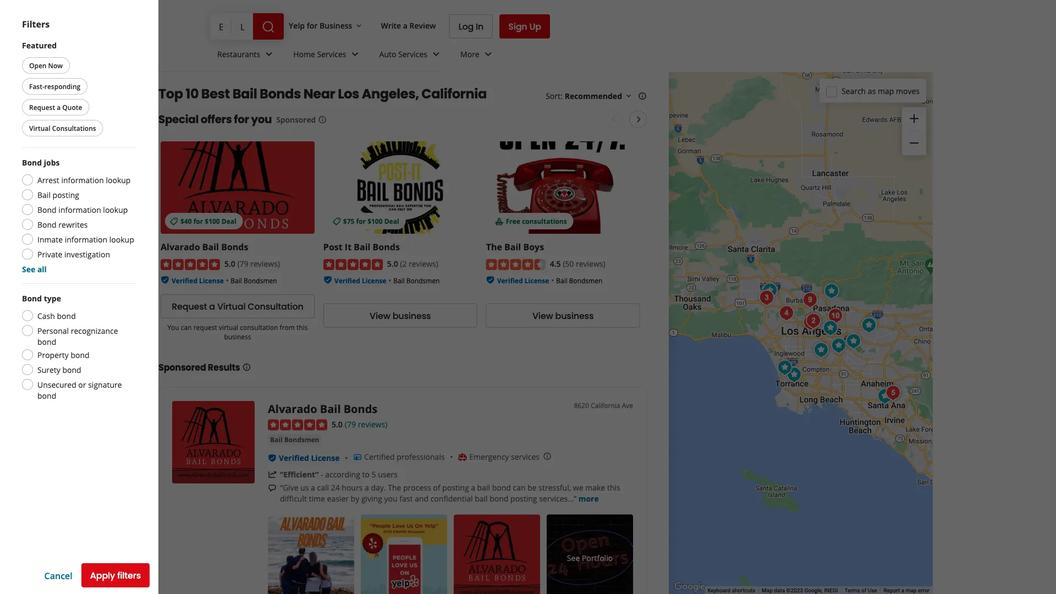 Task type: describe. For each thing, give the bounding box(es) containing it.
deal for alvarado bail bonds
[[222, 216, 236, 226]]

1 horizontal spatial 16 verified v2 image
[[268, 454, 277, 463]]

big boy bail bonds image
[[756, 287, 778, 309]]

arrest information lookup for request a quote button for 2nd featured group from the bottom's 'virtual consultations' button
[[37, 175, 131, 185]]

sponsored results
[[158, 361, 240, 373]]

filters for 2nd featured group from the bottom
[[22, 18, 50, 30]]

data
[[774, 587, 785, 594]]

16 free consultations v2 image
[[495, 217, 504, 226]]

of inside "give us a call 24 hours a day. the process of posting a bail bond can be stressful, we make this difficult time easier by giving you fast and confidential bail bond posting services…"
[[433, 482, 440, 493]]

bail bonds direct image
[[882, 382, 904, 404]]

day.
[[371, 482, 386, 493]]

"efficient" - according to 5 users
[[280, 469, 398, 480]]

inmate for 1st featured group from the bottom of the page's see all button
[[37, 306, 63, 317]]

shortcuts
[[732, 587, 755, 594]]

keyboard shortcuts button
[[708, 587, 755, 594]]

bail bonds direct image
[[882, 382, 904, 404]]

consultations for request a quote button for 2nd featured group from the bottom
[[52, 123, 96, 133]]

license for boys
[[525, 276, 549, 285]]

as
[[868, 86, 876, 96]]

consultation
[[240, 323, 278, 332]]

bonds down the $75 for $100 deal
[[373, 241, 400, 253]]

©2023
[[786, 587, 803, 594]]

for for yelp for business
[[307, 20, 318, 31]]

0 vertical spatial virtual
[[29, 123, 50, 133]]

google image
[[672, 580, 708, 594]]

bond rewrites for see all button corresponding to 2nd featured group from the bottom
[[37, 219, 88, 230]]

responding for request a quote button for 2nd featured group from the bottom
[[44, 82, 80, 91]]

24 chevron down v2 image for auto services
[[430, 48, 443, 61]]

portfolio
[[582, 553, 613, 563]]

difficult
[[280, 493, 307, 504]]

view business link for post it bail bonds
[[323, 303, 477, 327]]

free consultations
[[506, 216, 567, 226]]

reviews) inside (79 reviews) link
[[358, 419, 387, 430]]

process
[[403, 482, 431, 493]]

use
[[868, 587, 877, 594]]

confidential
[[430, 493, 473, 504]]

los
[[338, 85, 359, 103]]

google,
[[804, 587, 823, 594]]

reviews) for post it bail bonds
[[409, 258, 438, 269]]

1 horizontal spatial of
[[861, 587, 866, 594]]

zoom out image
[[908, 136, 921, 150]]

see all button for 1st featured group from the bottom of the page
[[22, 336, 47, 346]]

verified license button for bonds
[[172, 275, 224, 285]]

0 horizontal spatial alvarado bail bonds link
[[161, 241, 248, 253]]

1 vertical spatial alvarado bail bonds link
[[268, 401, 377, 416]]

16 verified v2 image for the bail boys
[[486, 276, 495, 284]]

verified up "efficient"
[[279, 453, 309, 463]]

5.0 for alvarado bail bonds
[[224, 258, 235, 269]]

view business link for the bail boys
[[486, 303, 640, 327]]

services for auto services
[[398, 49, 427, 59]]

4.5 star rating image
[[486, 259, 545, 270]]

reviews) for alvarado bail bonds
[[250, 258, 280, 269]]

map region
[[553, 0, 976, 594]]

cbb bail bonds image
[[828, 335, 850, 357]]

-
[[321, 469, 323, 480]]

private investigation for see all button corresponding to 2nd featured group from the bottom
[[37, 249, 110, 259]]

request a quote button for 1st featured group from the bottom of the page
[[22, 171, 89, 188]]

bondsmen inside bail bondsmen button
[[284, 435, 319, 444]]

1 horizontal spatial (79
[[345, 419, 356, 430]]

see inside see portfolio link
[[567, 553, 580, 563]]

property bond
[[37, 350, 89, 360]]

the bail boys
[[486, 241, 544, 253]]

2 recognizance from the top
[[71, 397, 118, 408]]

2 personal recognizance bond from the top
[[37, 397, 118, 419]]

search as map moves
[[842, 86, 920, 96]]

type for see all button corresponding to 2nd featured group from the bottom
[[44, 293, 61, 303]]

1 horizontal spatial sunrise bail bonds image
[[825, 305, 847, 327]]

$75 for $100 deal
[[343, 216, 399, 226]]

0 horizontal spatial you
[[251, 112, 272, 127]]

reviews) for the bail boys
[[576, 258, 605, 269]]

8620 california ave
[[574, 401, 633, 410]]

ave
[[622, 401, 633, 410]]

boys
[[523, 241, 544, 253]]

apply
[[90, 569, 115, 582]]

0 horizontal spatial alvarado bail bonds image
[[172, 401, 255, 483]]

search image
[[262, 20, 275, 34]]

investigation for 1st featured group from the bottom of the page's see all button
[[64, 321, 110, 331]]

home services link
[[284, 40, 370, 72]]

free
[[506, 216, 520, 226]]

open for 1st featured group from the bottom of the page
[[29, 133, 46, 142]]

restaurants link
[[208, 40, 284, 72]]

near
[[303, 85, 335, 103]]

users
[[378, 469, 398, 480]]

quote for request a quote button for 2nd featured group from the bottom
[[62, 103, 82, 112]]

8620
[[574, 401, 589, 410]]

the bail boys link
[[486, 241, 544, 253]]

responding for request a quote button related to 1st featured group from the bottom of the page
[[44, 154, 80, 163]]

bail bondsmen for post it bail bonds
[[393, 276, 440, 285]]

0 vertical spatial california
[[422, 85, 487, 103]]

bondsmen for alvarado bail bonds
[[244, 276, 277, 285]]

offers
[[201, 112, 232, 127]]

now for request a quote button for 2nd featured group from the bottom's fast-responding 'button'
[[48, 61, 63, 70]]

more
[[460, 49, 479, 59]]

see portfolio
[[567, 553, 613, 563]]

bail inside button
[[270, 435, 283, 444]]

surety
[[37, 364, 60, 375]]

16 certified professionals v2 image
[[353, 453, 362, 461]]

1 vertical spatial bail
[[475, 493, 488, 504]]

"efficient"
[[280, 469, 319, 480]]

by
[[351, 493, 359, 504]]

virtual consultations for request a quote button related to 1st featured group from the bottom of the page
[[29, 196, 96, 205]]

inmate information lookup for 1st featured group from the bottom of the page's see all button
[[37, 306, 134, 317]]

5
[[372, 469, 376, 480]]

giving
[[361, 493, 382, 504]]

cancel button
[[44, 569, 72, 581]]

"give us a call 24 hours a day. the process of posting a bail bond can be stressful, we make this difficult time easier by giving you fast and confidential bail bond posting services…"
[[280, 482, 620, 504]]

fast- for request a quote button related to 1st featured group from the bottom of the page
[[29, 154, 44, 163]]

log in
[[458, 20, 484, 33]]

private for 1st featured group from the bottom of the page's see all button
[[37, 321, 62, 331]]

log
[[458, 20, 474, 33]]

24
[[331, 482, 340, 493]]

verified license for boys
[[497, 276, 549, 285]]

2 open now from the top
[[29, 133, 63, 142]]

you can request virtual consultation from this business
[[167, 323, 308, 341]]

best
[[201, 85, 230, 103]]

cash for see all button corresponding to 2nd featured group from the bottom
[[37, 310, 55, 321]]

request a quote for fast-responding 'button' for request a quote button related to 1st featured group from the bottom of the page
[[29, 175, 82, 184]]

bail bondsmen link
[[268, 434, 321, 445]]

view business for post it bail bonds
[[370, 309, 431, 322]]

rewrites for 1st featured group from the bottom of the page's see all button
[[58, 291, 88, 302]]

virtual consultations button for request a quote button for 2nd featured group from the bottom
[[22, 120, 103, 136]]

acme bail bonds image
[[800, 312, 822, 334]]

be
[[528, 482, 537, 493]]

in
[[476, 20, 484, 33]]

16 trending v2 image
[[268, 470, 277, 479]]

1 horizontal spatial the
[[486, 241, 502, 253]]

24 chevron down v2 image for more
[[482, 48, 495, 61]]

certified professionals
[[364, 452, 445, 462]]

post
[[323, 241, 343, 253]]

post it bail bonds
[[323, 241, 400, 253]]

1 arrest from the top
[[37, 175, 59, 185]]

make
[[585, 482, 605, 493]]

to
[[362, 469, 370, 480]]

open now button for fast-responding 'button' for request a quote button related to 1st featured group from the bottom of the page
[[22, 129, 70, 146]]

view for bail
[[370, 309, 390, 322]]

bond information lookup for see all button corresponding to 2nd featured group from the bottom
[[37, 204, 128, 215]]

post it bail bonds link
[[323, 241, 400, 253]]

alvarado bail bonds for the leftmost alvarado bail bonds link
[[161, 241, 248, 253]]

verified license button up "efficient"
[[279, 453, 340, 463]]

bond rewrites for 1st featured group from the bottom of the page's see all button
[[37, 291, 88, 302]]

virtual consultations for request a quote button for 2nd featured group from the bottom
[[29, 123, 96, 133]]

alvarado for the leftmost alvarado bail bonds link
[[161, 241, 200, 253]]

verified license for bail
[[334, 276, 386, 285]]

$40 for $100 deal link
[[161, 141, 315, 234]]

bond jobs for 2nd featured group from the bottom
[[22, 157, 60, 167]]

aladdin bail bonds image
[[803, 310, 825, 332]]

2 vertical spatial request
[[172, 300, 207, 313]]

emergency
[[469, 452, 509, 462]]

bonds up 5.0 (79 reviews)
[[221, 241, 248, 253]]

business for the bail boys
[[555, 309, 594, 322]]

emergency services
[[469, 452, 540, 462]]

fast- for request a quote button for 2nd featured group from the bottom
[[29, 82, 44, 91]]

4.5 (50 reviews)
[[550, 258, 605, 269]]

angeles,
[[362, 85, 419, 103]]

verified for the
[[497, 276, 523, 285]]

$75
[[343, 216, 354, 226]]

services for home services
[[317, 49, 346, 59]]

"give
[[280, 482, 298, 493]]

cash bond for 1st featured group from the bottom of the page's see all button
[[37, 383, 76, 393]]

bliss bail bonds image
[[843, 330, 865, 352]]

5.0 (79 reviews)
[[224, 258, 280, 269]]

24 chevron down v2 image for home services
[[348, 48, 362, 61]]

request a virtual consultation
[[172, 300, 303, 313]]

bonds left near
[[260, 85, 301, 103]]

business
[[320, 20, 352, 31]]

cash for 1st featured group from the bottom of the page's see all button
[[37, 383, 55, 393]]

auto
[[379, 49, 396, 59]]

fast
[[399, 493, 413, 504]]

1 vertical spatial sunrise bail bonds image
[[783, 364, 805, 386]]

sort:
[[546, 90, 562, 101]]

it
[[345, 241, 352, 253]]

(2
[[400, 258, 407, 269]]

this inside you can request virtual consultation from this business
[[297, 323, 308, 332]]

yelp for business button
[[284, 15, 368, 35]]

bail bondsmen for the bail boys
[[556, 276, 602, 285]]

filters for 1st featured group from the bottom of the page
[[22, 90, 50, 102]]

sponsored for sponsored
[[276, 114, 316, 125]]

bond inside unsecured or signature bond
[[37, 390, 56, 401]]

can inside "give us a call 24 hours a day. the process of posting a bail bond can be stressful, we make this difficult time easier by giving you fast and confidential bail bond posting services…"
[[513, 482, 526, 493]]

alvarado for the bottommost alvarado bail bonds link
[[268, 401, 317, 416]]

free consultations link
[[486, 141, 640, 234]]

signature
[[88, 379, 122, 390]]

terms
[[845, 587, 860, 594]]

bonds up (79 reviews) link
[[344, 401, 377, 416]]

review
[[410, 20, 436, 31]]

next image
[[632, 113, 645, 126]]

log in link
[[449, 14, 493, 39]]

or
[[78, 379, 86, 390]]

business categories element
[[208, 40, 550, 72]]

business inside you can request virtual consultation from this business
[[224, 332, 251, 341]]

zoom in image
[[908, 112, 921, 125]]

map
[[762, 587, 773, 594]]



Task type: vqa. For each thing, say whether or not it's contained in the screenshot.
1st Request a Quote BUTTON Request
yes



Task type: locate. For each thing, give the bounding box(es) containing it.
the down 16 free consultations v2 icon
[[486, 241, 502, 253]]

16 verified v2 image
[[161, 276, 169, 284], [268, 454, 277, 463]]

0 horizontal spatial view
[[370, 309, 390, 322]]

16 deal v2 image
[[169, 217, 178, 226]]

2 investigation from the top
[[64, 321, 110, 331]]

1 see all from the top
[[22, 264, 47, 274]]

rewrites for see all button corresponding to 2nd featured group from the bottom
[[58, 219, 88, 230]]

type for 1st featured group from the bottom of the page's see all button
[[44, 365, 61, 375]]

open for 2nd featured group from the bottom
[[29, 61, 46, 70]]

professionals
[[397, 452, 445, 462]]

1 vertical spatial fast-responding button
[[22, 150, 88, 167]]

map for moves
[[878, 86, 894, 96]]

bail bondsmen down 4.5 (50 reviews)
[[556, 276, 602, 285]]

deal right "$40"
[[222, 216, 236, 226]]

1 vertical spatial cash bond
[[37, 383, 76, 393]]

reviews) up consultation
[[250, 258, 280, 269]]

2 responding from the top
[[44, 154, 80, 163]]

bondsmen for the bail boys
[[569, 276, 602, 285]]

0 horizontal spatial 16 info v2 image
[[318, 115, 327, 124]]

2 arrest information lookup from the top
[[37, 247, 131, 257]]

anthony adornetto bail bonds image
[[776, 302, 798, 324]]

business
[[393, 309, 431, 322], [555, 309, 594, 322], [224, 332, 251, 341]]

request a quote for request a quote button for 2nd featured group from the bottom's fast-responding 'button'
[[29, 103, 82, 112]]

0 vertical spatial you
[[251, 112, 272, 127]]

1 vertical spatial of
[[861, 587, 866, 594]]

fast-responding for fast-responding 'button' for request a quote button related to 1st featured group from the bottom of the page
[[29, 154, 80, 163]]

5.0 left (79 reviews)
[[332, 419, 343, 430]]

2 rewrites from the top
[[58, 291, 88, 302]]

moves
[[896, 86, 920, 96]]

16 info v2 image up next icon
[[638, 91, 647, 100]]

2 fast- from the top
[[29, 154, 44, 163]]

virtual consultations button for request a quote button related to 1st featured group from the bottom of the page
[[22, 192, 103, 208]]

you right "offers"
[[251, 112, 272, 127]]

bonds
[[260, 85, 301, 103], [221, 241, 248, 253], [373, 241, 400, 253], [344, 401, 377, 416]]

bondsmen for post it bail bonds
[[406, 276, 440, 285]]

2 view business link from the left
[[486, 303, 640, 327]]

view business for the bail boys
[[532, 309, 594, 322]]

1 horizontal spatial 16 info v2 image
[[638, 91, 647, 100]]

(79 reviews)
[[345, 419, 387, 430]]

verified license button for bail
[[334, 275, 386, 285]]

superior bail bonds image
[[774, 357, 796, 379]]

lookup
[[106, 175, 131, 185], [103, 204, 128, 215], [109, 234, 134, 244], [106, 247, 131, 257], [103, 276, 128, 287], [109, 306, 134, 317]]

keyboard shortcuts
[[708, 587, 755, 594]]

24 chevron down v2 image down search "icon"
[[262, 48, 276, 61]]

this inside "give us a call 24 hours a day. the process of posting a bail bond can be stressful, we make this difficult time easier by giving you fast and confidential bail bond posting services…"
[[607, 482, 620, 493]]

2 private from the top
[[37, 321, 62, 331]]

and
[[415, 493, 428, 504]]

1 open from the top
[[29, 61, 46, 70]]

reviews) right (50
[[576, 258, 605, 269]]

2 bond type from the top
[[22, 365, 61, 375]]

24 chevron down v2 image for restaurants
[[262, 48, 276, 61]]

1 vertical spatial rewrites
[[58, 291, 88, 302]]

5 star rating image down it
[[323, 259, 383, 270]]

2 consultations from the top
[[52, 196, 96, 205]]

request
[[193, 323, 217, 332]]

0 horizontal spatial alvarado
[[161, 241, 200, 253]]

option group
[[22, 157, 136, 274], [19, 229, 136, 347], [22, 293, 136, 401], [19, 365, 136, 473]]

bail
[[477, 482, 490, 493], [475, 493, 488, 504]]

1 vertical spatial consultations
[[52, 196, 96, 205]]

1 vertical spatial inmate
[[37, 306, 63, 317]]

featured for 1st featured group from the bottom of the page
[[22, 112, 57, 122]]

24 chevron down v2 image inside home services link
[[348, 48, 362, 61]]

0 horizontal spatial deal
[[222, 216, 236, 226]]

1 vertical spatial can
[[513, 482, 526, 493]]

bail bondsmen down the 5.0 (2 reviews)
[[393, 276, 440, 285]]

auto services link
[[370, 40, 452, 72]]

1 horizontal spatial $100
[[368, 216, 383, 226]]

alvarado bail bonds image
[[810, 339, 832, 361], [172, 401, 255, 483]]

bail bondsmen for alvarado bail bonds
[[231, 276, 277, 285]]

personal recognizance bond down the or
[[37, 397, 118, 419]]

up
[[529, 20, 541, 32]]

view business down (50
[[532, 309, 594, 322]]

brian fuentes bail bonds image
[[874, 385, 896, 407]]

mad dog bail bonds image
[[799, 289, 821, 311]]

0 vertical spatial bond jobs
[[22, 157, 60, 167]]

can right the 'you'
[[181, 323, 192, 332]]

investigation
[[64, 249, 110, 259], [64, 321, 110, 331]]

cash bond down surety bond
[[37, 383, 76, 393]]

$100 for bonds
[[205, 216, 220, 226]]

license up -
[[311, 453, 340, 463]]

featured for 2nd featured group from the bottom
[[22, 40, 57, 50]]

(79 up request a virtual consultation button
[[237, 258, 248, 269]]

1 deal from the left
[[222, 216, 236, 226]]

1 now from the top
[[48, 61, 63, 70]]

1 arrest information lookup from the top
[[37, 175, 131, 185]]

0 vertical spatial sponsored
[[276, 114, 316, 125]]

see all for 2nd featured group from the bottom
[[22, 264, 47, 274]]

bail down the emergency
[[477, 482, 490, 493]]

alvarado bail bonds link down $40 for $100 deal
[[161, 241, 248, 253]]

sunrise bail bonds image down power house bail bonds image
[[825, 305, 847, 327]]

1 request a quote button from the top
[[22, 99, 89, 116]]

bond
[[22, 157, 42, 167], [37, 204, 56, 215], [37, 219, 56, 230], [22, 229, 42, 240], [37, 276, 56, 287], [37, 291, 56, 302], [22, 293, 42, 303], [22, 365, 42, 375]]

0 vertical spatial personal recognizance bond
[[37, 325, 118, 347]]

0 vertical spatial bond information lookup
[[37, 204, 128, 215]]

top 10 best bail bonds near los angeles, california
[[158, 85, 487, 103]]

2 inmate information lookup from the top
[[37, 306, 134, 317]]

10
[[185, 85, 199, 103]]

1 vertical spatial request
[[29, 175, 55, 184]]

featured group
[[20, 40, 136, 139], [20, 112, 136, 211]]

1 fast- from the top
[[29, 82, 44, 91]]

services
[[511, 452, 540, 462]]

2 now from the top
[[48, 133, 63, 142]]

map right as
[[878, 86, 894, 96]]

1 virtual consultations from the top
[[29, 123, 96, 133]]

1 vertical spatial you
[[384, 493, 397, 504]]

lil' zekes bail bonds image
[[759, 280, 781, 302]]

request a quote button
[[22, 99, 89, 116], [22, 171, 89, 188]]

1 fast-responding button from the top
[[22, 78, 88, 95]]

$100 for bail
[[368, 216, 383, 226]]

deal inside "link"
[[384, 216, 399, 226]]

private investigation
[[37, 249, 110, 259], [37, 321, 110, 331]]

verified license button up request a virtual consultation button
[[172, 275, 224, 285]]

1 investigation from the top
[[64, 249, 110, 259]]

can inside you can request virtual consultation from this business
[[181, 323, 192, 332]]

yelp
[[289, 20, 305, 31]]

sunrise bail bonds image
[[825, 305, 847, 327], [783, 364, 805, 386]]

2 bond information lookup from the top
[[37, 276, 128, 287]]

for right yelp
[[307, 20, 318, 31]]

sponsored down the 'you'
[[158, 361, 206, 373]]

reviews) right (2
[[409, 258, 438, 269]]

services
[[317, 49, 346, 59], [398, 49, 427, 59]]

5.0
[[224, 258, 235, 269], [387, 258, 398, 269], [332, 419, 343, 430]]

2 cash from the top
[[37, 383, 55, 393]]

special offers for you
[[158, 112, 272, 127]]

bail right the confidential
[[475, 493, 488, 504]]

1 quote from the top
[[62, 103, 82, 112]]

virtual inside button
[[217, 300, 246, 313]]

0 vertical spatial virtual consultations button
[[22, 120, 103, 136]]

sponsored down near
[[276, 114, 316, 125]]

house of bail bonds image
[[800, 312, 822, 334]]

0 vertical spatial private investigation
[[37, 249, 110, 259]]

5.0 up request a virtual consultation button
[[224, 258, 235, 269]]

the down users
[[388, 482, 401, 493]]

2 cash bond from the top
[[37, 383, 76, 393]]

2 bond jobs from the top
[[22, 229, 60, 240]]

map data ©2023 google, inegi
[[762, 587, 838, 594]]

bondsmen down the 5.0 (2 reviews)
[[406, 276, 440, 285]]

1 view from the left
[[370, 309, 390, 322]]

0 vertical spatial now
[[48, 61, 63, 70]]

bond type
[[22, 293, 61, 303], [22, 365, 61, 375]]

0 vertical spatial open now
[[29, 61, 63, 70]]

license up request a virtual consultation button
[[199, 276, 224, 285]]

arrest information lookup
[[37, 175, 131, 185], [37, 247, 131, 257]]

1 bond type from the top
[[22, 293, 61, 303]]

0 vertical spatial of
[[433, 482, 440, 493]]

bail bondsmen down 5.0 (79 reviews)
[[231, 276, 277, 285]]

request a virtual consultation button
[[161, 294, 315, 318]]

1 rewrites from the top
[[58, 219, 88, 230]]

post it bail bonds image
[[820, 317, 842, 339]]

cash bond up property
[[37, 310, 76, 321]]

bail bondsmen inside button
[[270, 435, 319, 444]]

24 chevron down v2 image inside auto services link
[[430, 48, 443, 61]]

certified
[[364, 452, 395, 462]]

inmate for see all button corresponding to 2nd featured group from the bottom
[[37, 234, 63, 244]]

alvarado bail bonds down $40 for $100 deal
[[161, 241, 248, 253]]

1 vertical spatial sponsored
[[158, 361, 206, 373]]

hours
[[342, 482, 363, 493]]

search
[[842, 86, 866, 96]]

services right auto
[[398, 49, 427, 59]]

$100 right "$40"
[[205, 216, 220, 226]]

business for post it bail bonds
[[393, 309, 431, 322]]

all for 1st featured group from the bottom of the page's see all button
[[37, 336, 47, 346]]

24 chevron down v2 image down review
[[430, 48, 443, 61]]

0 vertical spatial 16 verified v2 image
[[161, 276, 169, 284]]

from
[[280, 323, 295, 332]]

view business down (2
[[370, 309, 431, 322]]

sunrise bail bonds image down house of bail bonds image
[[783, 364, 805, 386]]

inmate information lookup for see all button corresponding to 2nd featured group from the bottom
[[37, 234, 134, 244]]

5 star rating image
[[161, 259, 220, 270], [323, 259, 383, 270], [268, 419, 327, 430]]

1 horizontal spatial services
[[398, 49, 427, 59]]

open now button
[[22, 57, 70, 74], [22, 129, 70, 146]]

write a review link
[[376, 15, 440, 35]]

1 open now from the top
[[29, 61, 63, 70]]

1 vertical spatial bond information lookup
[[37, 276, 128, 287]]

license down 4.5 star rating image
[[525, 276, 549, 285]]

of left 'use'
[[861, 587, 866, 594]]

verified for post
[[334, 276, 360, 285]]

license down post it bail bonds link
[[362, 276, 386, 285]]

personal recognizance bond
[[37, 325, 118, 347], [37, 397, 118, 419]]

16 info v2 image
[[242, 363, 251, 371]]

1 private from the top
[[37, 249, 62, 259]]

16 verified v2 image down post
[[323, 276, 332, 284]]

0 horizontal spatial $100
[[205, 216, 220, 226]]

2 request a quote from the top
[[29, 175, 82, 184]]

view business link down (50
[[486, 303, 640, 327]]

auto services
[[379, 49, 427, 59]]

personal up property
[[37, 325, 69, 336]]

cancel
[[44, 569, 72, 581]]

1 vertical spatial request a quote
[[29, 175, 82, 184]]

verified license up "efficient"
[[279, 453, 340, 463]]

can left be
[[513, 482, 526, 493]]

verified license for bonds
[[172, 276, 224, 285]]

information
[[61, 175, 104, 185], [58, 204, 101, 215], [65, 234, 107, 244], [61, 247, 104, 257], [58, 276, 101, 287], [65, 306, 107, 317]]

fast-responding button for request a quote button for 2nd featured group from the bottom
[[22, 78, 88, 95]]

1 vertical spatial arrest information lookup
[[37, 247, 131, 257]]

5.0 for post it bail bonds
[[387, 258, 398, 269]]

$100 right the $75
[[368, 216, 383, 226]]

verified license button down post it bail bonds on the top
[[334, 275, 386, 285]]

alvarado bail bonds link
[[161, 241, 248, 253], [268, 401, 377, 416]]

see for 1st featured group from the bottom of the page's see all button
[[22, 336, 35, 346]]

16 verified v2 image down 4.5 star rating image
[[486, 276, 495, 284]]

inmate information lookup
[[37, 234, 134, 244], [37, 306, 134, 317]]

1 vertical spatial bond jobs
[[22, 229, 60, 240]]

cash bond for see all button corresponding to 2nd featured group from the bottom
[[37, 310, 76, 321]]

0 vertical spatial inmate
[[37, 234, 63, 244]]

0 vertical spatial see
[[22, 264, 35, 274]]

bail posting for 2nd featured group from the bottom
[[37, 189, 79, 200]]

business down request a virtual consultation
[[224, 332, 251, 341]]

for inside "button"
[[307, 20, 318, 31]]

now for fast-responding 'button' for request a quote button related to 1st featured group from the bottom of the page
[[48, 133, 63, 142]]

personal down unsecured
[[37, 397, 69, 408]]

see for see all button corresponding to 2nd featured group from the bottom
[[22, 264, 35, 274]]

california down more
[[422, 85, 487, 103]]

1 cash bond from the top
[[37, 310, 76, 321]]

deal for post it bail bonds
[[384, 216, 399, 226]]

request for fast-responding 'button' for request a quote button related to 1st featured group from the bottom of the page
[[29, 175, 55, 184]]

0 vertical spatial alvarado bail bonds link
[[161, 241, 248, 253]]

2 quote from the top
[[62, 175, 82, 184]]

16 info v2 image down top 10 best bail bonds near los angeles, california
[[318, 115, 327, 124]]

map for error
[[906, 587, 917, 594]]

1 horizontal spatial this
[[607, 482, 620, 493]]

iron bail bonds - la puente image
[[858, 314, 880, 336]]

alvarado up bail bondsmen button on the bottom of the page
[[268, 401, 317, 416]]

0 vertical spatial bond rewrites
[[37, 219, 88, 230]]

1 services from the left
[[317, 49, 346, 59]]

1 cash from the top
[[37, 310, 55, 321]]

0 vertical spatial map
[[878, 86, 894, 96]]

1 vertical spatial investigation
[[64, 321, 110, 331]]

0 vertical spatial virtual consultations
[[29, 123, 96, 133]]

2 virtual consultations button from the top
[[22, 192, 103, 208]]

1 vertical spatial arrest
[[37, 247, 59, 257]]

info icon image
[[543, 452, 552, 461], [543, 452, 552, 461]]

16 verified v2 image up the 'you'
[[161, 276, 169, 284]]

None search field
[[210, 13, 286, 40]]

2 personal from the top
[[37, 397, 69, 408]]

verified down 4.5 star rating image
[[497, 276, 523, 285]]

2 services from the left
[[398, 49, 427, 59]]

1 horizontal spatial deal
[[384, 216, 399, 226]]

0 horizontal spatial (79
[[237, 258, 248, 269]]

1 personal recognizance bond from the top
[[37, 325, 118, 347]]

reviews) up certified
[[358, 419, 387, 430]]

$40
[[180, 216, 192, 226]]

1 $100 from the left
[[205, 216, 220, 226]]

2 fast-responding button from the top
[[22, 150, 88, 167]]

request for request a quote button for 2nd featured group from the bottom's fast-responding 'button'
[[29, 103, 55, 112]]

this right from
[[297, 323, 308, 332]]

of up the confidential
[[433, 482, 440, 493]]

1 fast-responding from the top
[[29, 82, 80, 91]]

1 personal from the top
[[37, 325, 69, 336]]

the bail boys image
[[803, 310, 825, 332]]

for right the $75
[[356, 216, 366, 226]]

$100 inside "link"
[[368, 216, 383, 226]]

private investigation for 1st featured group from the bottom of the page's see all button
[[37, 321, 110, 331]]

1 vertical spatial the
[[388, 482, 401, 493]]

2 bail posting from the top
[[37, 262, 79, 272]]

bondsmen up "efficient"
[[284, 435, 319, 444]]

request a quote button for 2nd featured group from the bottom
[[22, 99, 89, 116]]

for for $75 for $100 deal
[[356, 216, 366, 226]]

2 filters from the top
[[22, 90, 50, 102]]

1 vertical spatial personal
[[37, 397, 69, 408]]

this
[[297, 323, 308, 332], [607, 482, 620, 493]]

5 star rating image for it
[[323, 259, 383, 270]]

1 see all button from the top
[[22, 264, 47, 274]]

16 info v2 image for top 10 best bail bonds near los angeles, california
[[638, 91, 647, 100]]

verified for alvarado
[[172, 276, 197, 285]]

2 all from the top
[[37, 336, 47, 346]]

24 chevron down v2 image inside more link
[[482, 48, 495, 61]]

1 vertical spatial see all button
[[22, 336, 47, 346]]

0 vertical spatial 16 info v2 image
[[638, 91, 647, 100]]

0 vertical spatial request a quote button
[[22, 99, 89, 116]]

1 vertical spatial virtual consultations
[[29, 196, 96, 205]]

4 24 chevron down v2 image from the left
[[482, 48, 495, 61]]

1 bond rewrites from the top
[[37, 219, 88, 230]]

surety bond
[[37, 364, 81, 375]]

personal recognizance bond up property bond
[[37, 325, 118, 347]]

0 vertical spatial rewrites
[[58, 219, 88, 230]]

1 vertical spatial california
[[591, 401, 620, 410]]

alvarado bail bonds for the bottommost alvarado bail bonds link
[[268, 401, 377, 416]]

1 horizontal spatial view
[[532, 309, 553, 322]]

report
[[884, 587, 900, 594]]

1 consultations from the top
[[52, 123, 96, 133]]

1 vertical spatial fast-
[[29, 154, 44, 163]]

investigation for see all button corresponding to 2nd featured group from the bottom
[[64, 249, 110, 259]]

0 horizontal spatial business
[[224, 332, 251, 341]]

you left fast
[[384, 493, 397, 504]]

$40 for $100 deal
[[180, 216, 236, 226]]

request a quote
[[29, 103, 82, 112], [29, 175, 82, 184]]

2 fast-responding from the top
[[29, 154, 80, 163]]

business down 4.5 (50 reviews)
[[555, 309, 594, 322]]

cash up property
[[37, 310, 55, 321]]

3 24 chevron down v2 image from the left
[[430, 48, 443, 61]]

alvarado down 16 deal v2 image
[[161, 241, 200, 253]]

quote
[[62, 103, 82, 112], [62, 175, 82, 184]]

group
[[902, 107, 926, 155]]

featured
[[22, 40, 57, 50], [22, 112, 57, 122]]

5.0 left (2
[[387, 258, 398, 269]]

1 view business from the left
[[370, 309, 431, 322]]

0 horizontal spatial view business
[[370, 309, 431, 322]]

view business link
[[323, 303, 477, 327], [486, 303, 640, 327]]

1 recognizance from the top
[[71, 325, 118, 336]]

alvarado bail bonds link up 5.0 link
[[268, 401, 377, 416]]

report a map error
[[884, 587, 930, 594]]

special
[[158, 112, 198, 127]]

bail posting for 1st featured group from the bottom of the page
[[37, 262, 79, 272]]

posting
[[53, 189, 79, 200], [53, 262, 79, 272], [442, 482, 469, 493], [510, 493, 537, 504]]

2 bond rewrites from the top
[[37, 291, 88, 302]]

1 vertical spatial cash
[[37, 383, 55, 393]]

(79 right 5.0 link
[[345, 419, 356, 430]]

2 open now button from the top
[[22, 129, 70, 146]]

0 horizontal spatial can
[[181, 323, 192, 332]]

16 verified v2 image
[[323, 276, 332, 284], [486, 276, 495, 284]]

unsecured or signature bond
[[37, 379, 122, 401]]

verified license up request a virtual consultation button
[[172, 276, 224, 285]]

view for boys
[[532, 309, 553, 322]]

1 vertical spatial virtual
[[29, 196, 50, 205]]

unsecured
[[37, 379, 76, 390]]

alvarado bail bonds image
[[810, 339, 832, 361]]

24 chevron down v2 image down 16 chevron down v2 image
[[348, 48, 362, 61]]

fast-responding for request a quote button for 2nd featured group from the bottom's fast-responding 'button'
[[29, 82, 80, 91]]

terms of use link
[[845, 587, 877, 594]]

bondsmen down 5.0 (79 reviews)
[[244, 276, 277, 285]]

1 vertical spatial featured
[[22, 112, 57, 122]]

verified license down post it bail bonds on the top
[[334, 276, 386, 285]]

home
[[293, 49, 315, 59]]

error
[[918, 587, 930, 594]]

for inside "link"
[[356, 216, 366, 226]]

1 horizontal spatial can
[[513, 482, 526, 493]]

1 vertical spatial now
[[48, 133, 63, 142]]

2 see all button from the top
[[22, 336, 47, 346]]

16 speech v2 image
[[268, 484, 277, 493]]

2 featured group from the top
[[20, 112, 136, 211]]

bondsmen
[[244, 276, 277, 285], [406, 276, 440, 285], [569, 276, 602, 285], [284, 435, 319, 444]]

2 16 verified v2 image from the left
[[486, 276, 495, 284]]

verified
[[172, 276, 197, 285], [334, 276, 360, 285], [497, 276, 523, 285], [279, 453, 309, 463]]

2 inmate from the top
[[37, 306, 63, 317]]

verified up the 'you'
[[172, 276, 197, 285]]

1 vertical spatial map
[[906, 587, 917, 594]]

1 horizontal spatial alvarado bail bonds
[[268, 401, 377, 416]]

see all for 1st featured group from the bottom of the page
[[22, 336, 47, 346]]

quote for request a quote button related to 1st featured group from the bottom of the page
[[62, 175, 82, 184]]

0 horizontal spatial map
[[878, 86, 894, 96]]

california
[[422, 85, 487, 103], [591, 401, 620, 410]]

for right "$40"
[[193, 216, 203, 226]]

verified license button down 4.5 star rating image
[[497, 275, 549, 285]]

bond jobs for 1st featured group from the bottom of the page
[[22, 229, 60, 240]]

$75 for $100 deal link
[[323, 141, 477, 234]]

24 chevron down v2 image
[[262, 48, 276, 61], [348, 48, 362, 61], [430, 48, 443, 61], [482, 48, 495, 61]]

1 vertical spatial alvarado bail bonds image
[[172, 401, 255, 483]]

power house bail bonds image
[[821, 280, 843, 302]]

1 featured from the top
[[22, 40, 57, 50]]

license for bail
[[362, 276, 386, 285]]

sign
[[508, 20, 527, 32]]

inmate
[[37, 234, 63, 244], [37, 306, 63, 317]]

1 bond jobs from the top
[[22, 157, 60, 167]]

1 vertical spatial alvarado bail bonds
[[268, 401, 377, 416]]

1 vertical spatial bail posting
[[37, 262, 79, 272]]

4.5
[[550, 258, 561, 269]]

bond information lookup for 1st featured group from the bottom of the page's see all button
[[37, 276, 128, 287]]

1 private investigation from the top
[[37, 249, 110, 259]]

recognizance down signature
[[71, 397, 118, 408]]

1 horizontal spatial you
[[384, 493, 397, 504]]

24 chevron down v2 image inside restaurants 'link'
[[262, 48, 276, 61]]

recognizance up property bond
[[71, 325, 118, 336]]

5 star rating image up bail bondsmen button on the bottom of the page
[[268, 419, 327, 430]]

stressful,
[[539, 482, 571, 493]]

1 24 chevron down v2 image from the left
[[262, 48, 276, 61]]

1 view business link from the left
[[323, 303, 477, 327]]

1 16 verified v2 image from the left
[[323, 276, 332, 284]]

16 info v2 image
[[638, 91, 647, 100], [318, 115, 327, 124]]

16 chevron down v2 image
[[354, 21, 363, 30]]

consultations
[[522, 216, 567, 226]]

you inside "give us a call 24 hours a day. the process of posting a bail bond can be stressful, we make this difficult time easier by giving you fast and confidential bail bond posting services…"
[[384, 493, 397, 504]]

the inside "give us a call 24 hours a day. the process of posting a bail bond can be stressful, we make this difficult time easier by giving you fast and confidential bail bond posting services…"
[[388, 482, 401, 493]]

more link
[[578, 493, 599, 504]]

alvarado bail bonds up 5.0 link
[[268, 401, 377, 416]]

1 horizontal spatial 5.0
[[332, 419, 343, 430]]

see all button
[[22, 264, 47, 274], [22, 336, 47, 346]]

2 featured from the top
[[22, 112, 57, 122]]

see all button for 2nd featured group from the bottom
[[22, 264, 47, 274]]

1 type from the top
[[44, 293, 61, 303]]

verified down it
[[334, 276, 360, 285]]

1 vertical spatial recognizance
[[71, 397, 118, 408]]

view business
[[370, 309, 431, 322], [532, 309, 594, 322]]

california left ave
[[591, 401, 620, 410]]

0 vertical spatial open
[[29, 61, 46, 70]]

bail bondsmen up "efficient"
[[270, 435, 319, 444]]

consultations for request a quote button related to 1st featured group from the bottom of the page
[[52, 196, 96, 205]]

1 vertical spatial open now button
[[22, 129, 70, 146]]

business down the 5.0 (2 reviews)
[[393, 309, 431, 322]]

1 bail posting from the top
[[37, 189, 79, 200]]

1 open now button from the top
[[22, 57, 70, 74]]

24 chevron down v2 image right more
[[482, 48, 495, 61]]

16 verified v2 image up 16 trending v2 image
[[268, 454, 277, 463]]

verified license button for boys
[[497, 275, 549, 285]]

2 see all from the top
[[22, 336, 47, 346]]

2 arrest from the top
[[37, 247, 59, 257]]

0 horizontal spatial services
[[317, 49, 346, 59]]

bond rewrites
[[37, 219, 88, 230], [37, 291, 88, 302]]

1 responding from the top
[[44, 82, 80, 91]]

2 view from the left
[[532, 309, 553, 322]]

1 vertical spatial open
[[29, 133, 46, 142]]

the bail boys image
[[803, 310, 825, 332]]

can
[[181, 323, 192, 332], [513, 482, 526, 493]]

sponsored for sponsored results
[[158, 361, 206, 373]]

2 jobs from the top
[[44, 229, 60, 240]]

2 virtual consultations from the top
[[29, 196, 96, 205]]

0 vertical spatial arrest information lookup
[[37, 175, 131, 185]]

16 verified v2 image for post it bail bonds
[[323, 276, 332, 284]]

services inside home services link
[[317, 49, 346, 59]]

0 horizontal spatial the
[[388, 482, 401, 493]]

1 vertical spatial 16 info v2 image
[[318, 115, 327, 124]]

0 vertical spatial cash
[[37, 310, 55, 321]]

1 all from the top
[[37, 264, 47, 274]]

0 vertical spatial see all
[[22, 264, 47, 274]]

1 vertical spatial all
[[37, 336, 47, 346]]

2 request a quote button from the top
[[22, 171, 89, 188]]

reviews)
[[250, 258, 280, 269], [409, 258, 438, 269], [576, 258, 605, 269], [358, 419, 387, 430]]

5 star rating image down "$40"
[[161, 259, 220, 270]]

1 bond information lookup from the top
[[37, 204, 128, 215]]

1 inmate information lookup from the top
[[37, 234, 134, 244]]

0 vertical spatial bail
[[477, 482, 490, 493]]

16 info v2 image for special offers for you
[[318, 115, 327, 124]]

write
[[381, 20, 401, 31]]

16 deal v2 image
[[332, 217, 341, 226]]

0 vertical spatial filters
[[22, 18, 50, 30]]

top
[[158, 85, 183, 103]]

bondsmen down 4.5 (50 reviews)
[[569, 276, 602, 285]]

according
[[325, 469, 360, 480]]

1 filters from the top
[[22, 18, 50, 30]]

previous image
[[607, 113, 620, 126]]

5 star rating image for bail
[[161, 259, 220, 270]]

0 horizontal spatial 16 verified v2 image
[[161, 276, 169, 284]]

0 vertical spatial bond type
[[22, 293, 61, 303]]

2 24 chevron down v2 image from the left
[[348, 48, 362, 61]]

fast-responding button for request a quote button related to 1st featured group from the bottom of the page
[[22, 150, 88, 167]]

services right the home
[[317, 49, 346, 59]]

0 vertical spatial see all button
[[22, 264, 47, 274]]

rewrites
[[58, 219, 88, 230], [58, 291, 88, 302]]

jobs for request a quote button for 2nd featured group from the bottom's 'virtual consultations' button
[[44, 157, 60, 167]]

map left error
[[906, 587, 917, 594]]

2 type from the top
[[44, 365, 61, 375]]

2 horizontal spatial 5.0
[[387, 258, 398, 269]]

1 request a quote from the top
[[29, 103, 82, 112]]

open now
[[29, 61, 63, 70], [29, 133, 63, 142]]

private
[[37, 249, 62, 259], [37, 321, 62, 331]]

jobs for 'virtual consultations' button corresponding to request a quote button related to 1st featured group from the bottom of the page
[[44, 229, 60, 240]]

2 view business from the left
[[532, 309, 594, 322]]

1 horizontal spatial map
[[906, 587, 917, 594]]

0 vertical spatial recognizance
[[71, 325, 118, 336]]

apply filters
[[90, 569, 141, 582]]

2 deal from the left
[[384, 216, 399, 226]]

16 emergency services v2 image
[[458, 453, 467, 461]]

more link
[[452, 40, 504, 72]]

1 vertical spatial jobs
[[44, 229, 60, 240]]

1 featured group from the top
[[20, 40, 136, 139]]

cash down surety
[[37, 383, 55, 393]]

1 vertical spatial 16 verified v2 image
[[268, 454, 277, 463]]

1 vertical spatial type
[[44, 365, 61, 375]]

services inside auto services link
[[398, 49, 427, 59]]

license for bonds
[[199, 276, 224, 285]]

view business link down (2
[[323, 303, 477, 327]]

0 vertical spatial personal
[[37, 325, 69, 336]]

1 virtual consultations button from the top
[[22, 120, 103, 136]]

2 horizontal spatial business
[[555, 309, 594, 322]]

1 horizontal spatial alvarado bail bonds image
[[810, 339, 832, 361]]

verified license down 4.5 star rating image
[[497, 276, 549, 285]]

0 vertical spatial fast-responding
[[29, 82, 80, 91]]

5.0 (2 reviews)
[[387, 258, 438, 269]]

2 open from the top
[[29, 133, 46, 142]]

open now button for request a quote button for 2nd featured group from the bottom's fast-responding 'button'
[[22, 57, 70, 74]]

for right "offers"
[[234, 112, 249, 127]]

alvarado bail bonds
[[161, 241, 248, 253], [268, 401, 377, 416]]

2 private investigation from the top
[[37, 321, 110, 331]]

1 inmate from the top
[[37, 234, 63, 244]]

0 vertical spatial request
[[29, 103, 55, 112]]

1 jobs from the top
[[44, 157, 60, 167]]

2 $100 from the left
[[368, 216, 383, 226]]



